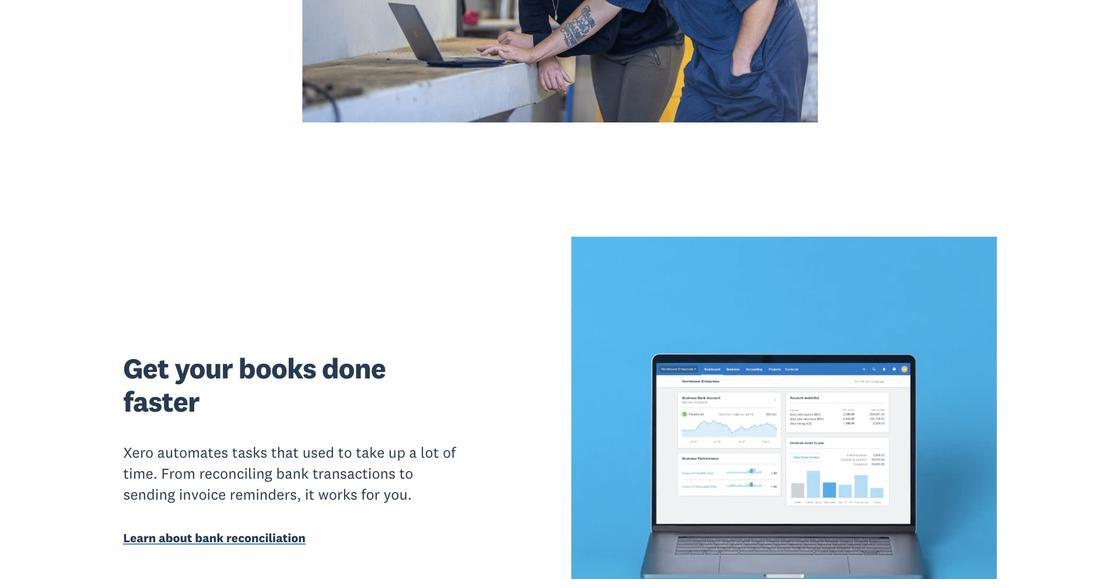 Task type: locate. For each thing, give the bounding box(es) containing it.
bank down the that
[[276, 465, 309, 483]]

from
[[161, 465, 195, 483]]

1 vertical spatial bank
[[195, 530, 224, 546]]

of
[[443, 444, 456, 462]]

learn
[[123, 530, 156, 546]]

0 vertical spatial to
[[338, 444, 352, 462]]

about
[[159, 530, 192, 546]]

you.
[[384, 485, 412, 504]]

get your books done faster
[[123, 351, 386, 419]]

bank
[[276, 465, 309, 483], [195, 530, 224, 546]]

books
[[239, 351, 316, 387]]

works
[[318, 485, 358, 504]]

to down the a
[[399, 465, 413, 483]]

to up transactions
[[338, 444, 352, 462]]

reconciling
[[199, 465, 272, 483]]

1 horizontal spatial bank
[[276, 465, 309, 483]]

used
[[303, 444, 334, 462]]

to
[[338, 444, 352, 462], [399, 465, 413, 483]]

learn about bank reconciliation link
[[123, 530, 459, 549]]

tasks
[[232, 444, 267, 462]]

1 horizontal spatial to
[[399, 465, 413, 483]]

get
[[123, 351, 169, 387]]

bank inside xero automates tasks that used to take up a lot of time. from reconciling bank transactions to sending invoice reminders, it works for you.
[[276, 465, 309, 483]]

0 vertical spatial bank
[[276, 465, 309, 483]]

it
[[305, 485, 315, 504]]

bank right about
[[195, 530, 224, 546]]

xero automates tasks that used to take up a lot of time. from reconciling bank transactions to sending invoice reminders, it works for you.
[[123, 444, 456, 504]]

time.
[[123, 465, 157, 483]]



Task type: describe. For each thing, give the bounding box(es) containing it.
sending
[[123, 485, 175, 504]]

a tradesperson shares a light-hearted moment with a colleague while invoicing for the job they've just finished. image
[[302, 0, 818, 122]]

that
[[271, 444, 299, 462]]

0 horizontal spatial to
[[338, 444, 352, 462]]

lot
[[421, 444, 439, 462]]

xero
[[123, 444, 154, 462]]

take
[[356, 444, 385, 462]]

reminders,
[[230, 485, 301, 504]]

faster
[[123, 384, 199, 419]]

0 horizontal spatial bank
[[195, 530, 224, 546]]

learn about bank reconciliation
[[123, 530, 306, 546]]

reconciliation
[[226, 530, 306, 546]]

a
[[409, 444, 417, 462]]

transactions
[[313, 465, 396, 483]]

invoice
[[179, 485, 226, 504]]

1 vertical spatial to
[[399, 465, 413, 483]]

your
[[175, 351, 233, 387]]

automates
[[157, 444, 228, 462]]

for
[[361, 485, 380, 504]]

done
[[322, 351, 386, 387]]

up
[[389, 444, 406, 462]]

the xero dashboard shows today's bank balance and the number of bank transactions ready to be reconciled. image
[[571, 237, 997, 579]]



Task type: vqa. For each thing, say whether or not it's contained in the screenshot.
rightmost bank
yes



